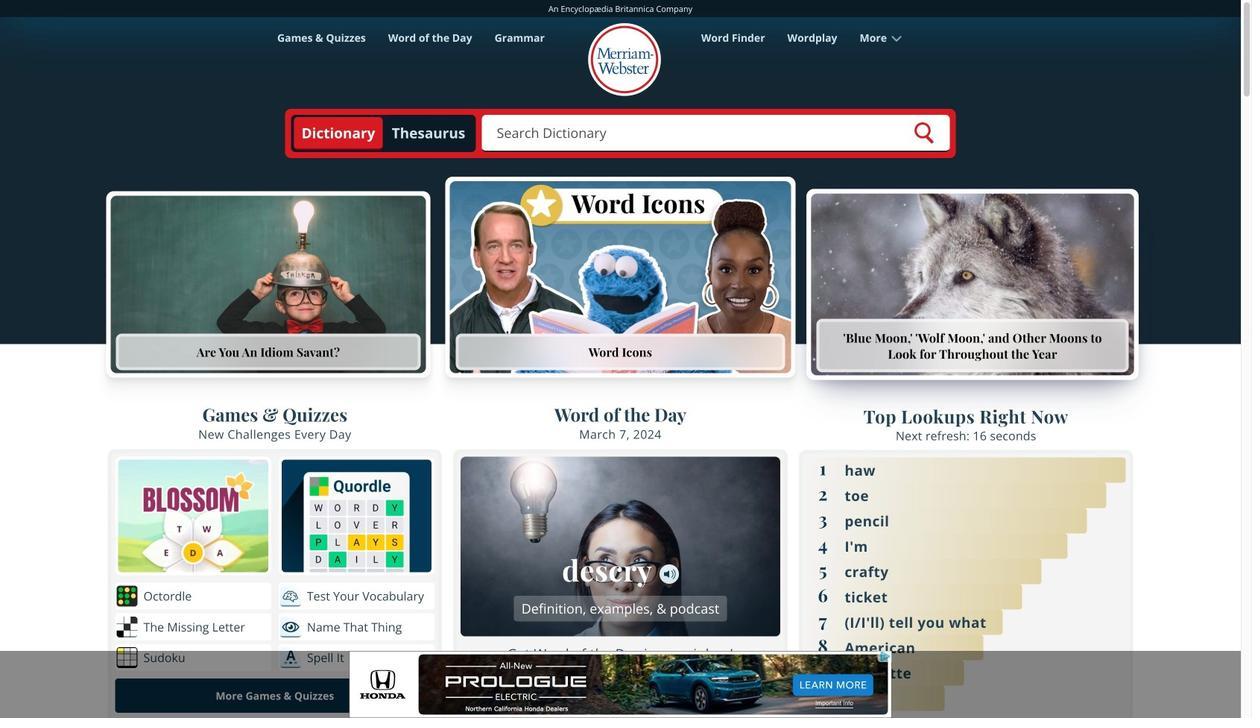 Task type: describe. For each thing, give the bounding box(es) containing it.
octordle icon 8 dots image
[[117, 586, 138, 607]]

advertisement element
[[349, 651, 892, 718]]

vocab quiz brain speech bubble icon image
[[280, 586, 301, 607]]

sudoku game icon image
[[117, 647, 138, 668]]

quordle game word lover plays daily image
[[282, 460, 432, 572]]

spell it letter a icon image
[[280, 647, 301, 668]]

word icons image
[[450, 181, 791, 373]]

search word image
[[913, 122, 935, 144]]

woman staring at the lightbulb above her head while her glasses slide down her nose image
[[461, 457, 781, 636]]

name that thing eye icon image
[[280, 616, 301, 637]]

missing letter crossword icon image
[[117, 616, 138, 637]]

boy thinking light bulb image
[[111, 196, 426, 373]]

listen to the pronunciation of descry image
[[660, 564, 679, 584]]



Task type: vqa. For each thing, say whether or not it's contained in the screenshot.
spell it letter a icon at the bottom of page
yes



Task type: locate. For each thing, give the bounding box(es) containing it.
merriam webster - established 1828 image
[[587, 23, 662, 98]]

Search search field
[[482, 115, 950, 152]]

image1394890588 image
[[811, 194, 1135, 375]]

blossom game flower image image
[[118, 460, 268, 572]]

word of the day email subscribe text field
[[462, 677, 704, 711]]



